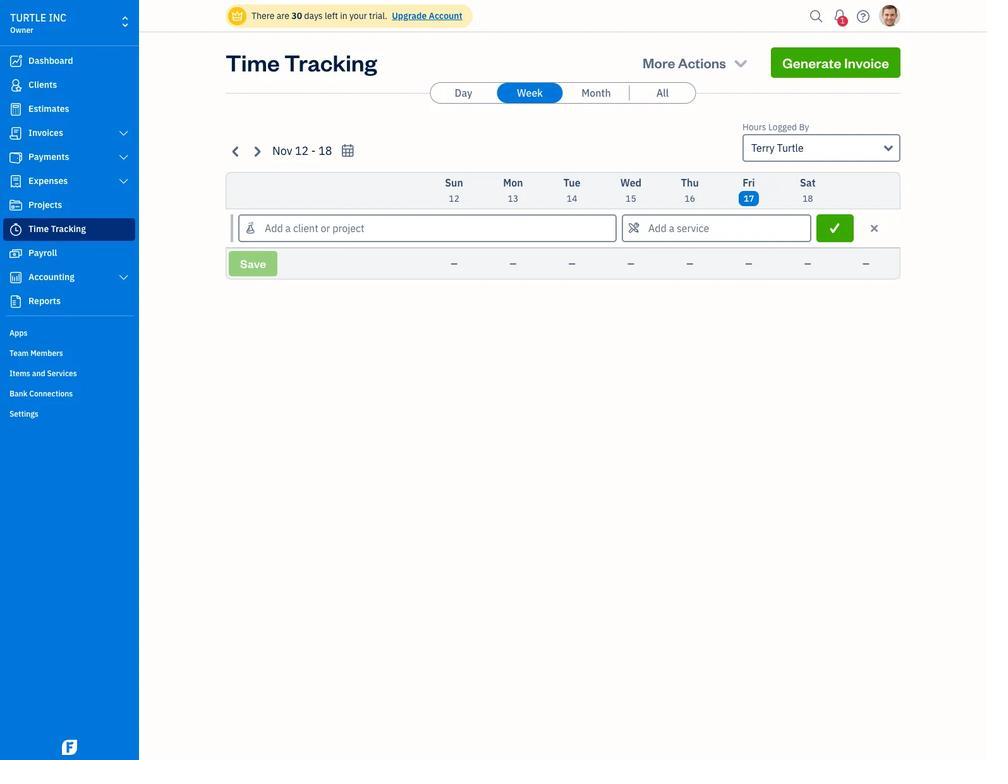 Task type: locate. For each thing, give the bounding box(es) containing it.
2 chevron large down image from the top
[[118, 152, 130, 163]]

wed 15
[[621, 176, 642, 204]]

time right "timer" icon
[[28, 223, 49, 235]]

nov
[[273, 144, 293, 158]]

tracking inside main element
[[51, 223, 86, 235]]

3 — from the left
[[569, 258, 576, 269]]

0 vertical spatial 18
[[319, 144, 332, 158]]

connections
[[29, 389, 73, 398]]

0 horizontal spatial 12
[[295, 144, 309, 158]]

client image
[[8, 79, 23, 92]]

generate invoice button
[[772, 47, 901, 78]]

time tracking down 30 at the left top
[[226, 47, 377, 77]]

chevron large down image up reports link
[[118, 273, 130, 283]]

18 down sat
[[803, 193, 814, 204]]

payments
[[28, 151, 69, 163]]

all link
[[630, 83, 696, 103]]

in
[[340, 10, 348, 22]]

4 chevron large down image from the top
[[118, 273, 130, 283]]

hours
[[743, 121, 767, 133]]

bank connections
[[9, 389, 73, 398]]

0 vertical spatial time
[[226, 47, 280, 77]]

sun 12
[[445, 176, 464, 204]]

12 for nov
[[295, 144, 309, 158]]

0 horizontal spatial time tracking
[[28, 223, 86, 235]]

are
[[277, 10, 290, 22]]

1
[[841, 16, 846, 25]]

12 left the -
[[295, 144, 309, 158]]

chevron large down image for expenses
[[118, 176, 130, 187]]

time tracking link
[[3, 218, 135, 241]]

month link
[[564, 83, 630, 103]]

1 horizontal spatial 18
[[803, 193, 814, 204]]

0 horizontal spatial time
[[28, 223, 49, 235]]

12 inside sun 12
[[449, 193, 460, 204]]

settings
[[9, 409, 38, 419]]

tracking down left
[[285, 47, 377, 77]]

tracking down projects link
[[51, 223, 86, 235]]

sat 18
[[801, 176, 816, 204]]

17
[[744, 193, 755, 204]]

nov 12 - 18
[[273, 144, 332, 158]]

18
[[319, 144, 332, 158], [803, 193, 814, 204]]

12 for sun
[[449, 193, 460, 204]]

12 down sun
[[449, 193, 460, 204]]

—
[[451, 258, 458, 269], [510, 258, 517, 269], [569, 258, 576, 269], [628, 258, 635, 269], [687, 258, 694, 269], [746, 258, 753, 269], [805, 258, 812, 269], [863, 258, 870, 269]]

1 vertical spatial tracking
[[51, 223, 86, 235]]

1 horizontal spatial time tracking
[[226, 47, 377, 77]]

chevron large down image for payments
[[118, 152, 130, 163]]

days
[[304, 10, 323, 22]]

0 vertical spatial 12
[[295, 144, 309, 158]]

upgrade account link
[[390, 10, 463, 22]]

tracking
[[285, 47, 377, 77], [51, 223, 86, 235]]

bank
[[9, 389, 27, 398]]

projects
[[28, 199, 62, 211]]

team
[[9, 348, 29, 358]]

mon 13
[[504, 176, 523, 204]]

terry turtle button
[[743, 134, 901, 162]]

generate invoice
[[783, 54, 890, 71]]

crown image
[[231, 9, 244, 22]]

7 — from the left
[[805, 258, 812, 269]]

12
[[295, 144, 309, 158], [449, 193, 460, 204]]

hours logged by
[[743, 121, 810, 133]]

thu
[[682, 176, 699, 189]]

your
[[350, 10, 367, 22]]

1 horizontal spatial 12
[[449, 193, 460, 204]]

1 vertical spatial time
[[28, 223, 49, 235]]

generate
[[783, 54, 842, 71]]

chevron large down image inside invoices link
[[118, 128, 130, 139]]

time down there
[[226, 47, 280, 77]]

time inside main element
[[28, 223, 49, 235]]

reports link
[[3, 290, 135, 313]]

terry turtle
[[752, 142, 804, 154]]

0 vertical spatial time tracking
[[226, 47, 377, 77]]

dashboard
[[28, 55, 73, 66]]

and
[[32, 369, 45, 378]]

invoice image
[[8, 127, 23, 140]]

time tracking
[[226, 47, 377, 77], [28, 223, 86, 235]]

time tracking inside main element
[[28, 223, 86, 235]]

8 — from the left
[[863, 258, 870, 269]]

1 horizontal spatial tracking
[[285, 47, 377, 77]]

chevrondown image
[[733, 54, 750, 71]]

chart image
[[8, 271, 23, 284]]

chevron large down image
[[118, 128, 130, 139], [118, 152, 130, 163], [118, 176, 130, 187], [118, 273, 130, 283]]

items and services link
[[3, 364, 135, 383]]

18 right the -
[[319, 144, 332, 158]]

time tracking down projects link
[[28, 223, 86, 235]]

items
[[9, 369, 30, 378]]

0 horizontal spatial tracking
[[51, 223, 86, 235]]

1 chevron large down image from the top
[[118, 128, 130, 139]]

estimate image
[[8, 103, 23, 116]]

1 vertical spatial 18
[[803, 193, 814, 204]]

chevron large down image up the payments link
[[118, 128, 130, 139]]

thu 16
[[682, 176, 699, 204]]

1 vertical spatial time tracking
[[28, 223, 86, 235]]

accounting link
[[3, 266, 135, 289]]

wed
[[621, 176, 642, 189]]

14
[[567, 193, 578, 204]]

logged
[[769, 121, 798, 133]]

estimates
[[28, 103, 69, 114]]

timer image
[[8, 223, 23, 236]]

apps link
[[3, 323, 135, 342]]

tue 14
[[564, 176, 581, 204]]

more actions
[[643, 54, 727, 71]]

chevron large down image down invoices link
[[118, 152, 130, 163]]

owner
[[10, 25, 33, 35]]

tue
[[564, 176, 581, 189]]

30
[[292, 10, 302, 22]]

month
[[582, 87, 611, 99]]

dashboard image
[[8, 55, 23, 68]]

search image
[[807, 7, 827, 26]]

chevron large down image up projects link
[[118, 176, 130, 187]]

time
[[226, 47, 280, 77], [28, 223, 49, 235]]

turtle inc owner
[[10, 11, 67, 35]]

1 vertical spatial 12
[[449, 193, 460, 204]]

actions
[[678, 54, 727, 71]]

1 horizontal spatial time
[[226, 47, 280, 77]]

Add a client or project text field
[[240, 216, 616, 241]]

bank connections link
[[3, 384, 135, 403]]

go to help image
[[854, 7, 874, 26]]

3 chevron large down image from the top
[[118, 176, 130, 187]]

-
[[312, 144, 316, 158]]



Task type: describe. For each thing, give the bounding box(es) containing it.
there are 30 days left in your trial. upgrade account
[[252, 10, 463, 22]]

invoices link
[[3, 122, 135, 145]]

more
[[643, 54, 676, 71]]

week
[[517, 87, 543, 99]]

Add a service text field
[[624, 216, 811, 241]]

5 — from the left
[[687, 258, 694, 269]]

more actions button
[[632, 47, 762, 78]]

6 — from the left
[[746, 258, 753, 269]]

inc
[[49, 11, 67, 24]]

clients
[[28, 79, 57, 90]]

previous week image
[[229, 144, 244, 158]]

estimates link
[[3, 98, 135, 121]]

payroll
[[28, 247, 57, 259]]

chevron large down image for accounting
[[118, 273, 130, 283]]

day
[[455, 87, 473, 99]]

fri
[[743, 176, 756, 189]]

day link
[[431, 83, 497, 103]]

4 — from the left
[[628, 258, 635, 269]]

1 — from the left
[[451, 258, 458, 269]]

0 horizontal spatial 18
[[319, 144, 332, 158]]

turtle
[[10, 11, 46, 24]]

upgrade
[[392, 10, 427, 22]]

invoice
[[845, 54, 890, 71]]

main element
[[0, 0, 171, 760]]

items and services
[[9, 369, 77, 378]]

payroll link
[[3, 242, 135, 265]]

2 — from the left
[[510, 258, 517, 269]]

all
[[657, 87, 669, 99]]

reports
[[28, 295, 61, 307]]

18 inside sat 18
[[803, 193, 814, 204]]

15
[[626, 193, 637, 204]]

accounting
[[28, 271, 75, 283]]

services
[[47, 369, 77, 378]]

payments link
[[3, 146, 135, 169]]

freshbooks image
[[59, 740, 80, 755]]

payment image
[[8, 151, 23, 164]]

turtle
[[778, 142, 804, 154]]

dashboard link
[[3, 50, 135, 73]]

trial.
[[369, 10, 388, 22]]

there
[[252, 10, 275, 22]]

sat
[[801, 176, 816, 189]]

apps
[[9, 328, 27, 338]]

cancel image
[[869, 221, 881, 236]]

account
[[429, 10, 463, 22]]

project image
[[8, 199, 23, 212]]

left
[[325, 10, 338, 22]]

0 vertical spatial tracking
[[285, 47, 377, 77]]

16
[[685, 193, 696, 204]]

expense image
[[8, 175, 23, 188]]

next week image
[[250, 144, 264, 158]]

terry
[[752, 142, 775, 154]]

clients link
[[3, 74, 135, 97]]

settings link
[[3, 404, 135, 423]]

projects link
[[3, 194, 135, 217]]

fri 17
[[743, 176, 756, 204]]

by
[[800, 121, 810, 133]]

sun
[[445, 176, 464, 189]]

team members link
[[3, 343, 135, 362]]

13
[[508, 193, 519, 204]]

report image
[[8, 295, 23, 308]]

chevron large down image for invoices
[[118, 128, 130, 139]]

expenses link
[[3, 170, 135, 193]]

mon
[[504, 176, 523, 189]]

members
[[30, 348, 63, 358]]

1 button
[[830, 3, 851, 28]]

week link
[[497, 83, 563, 103]]

save row image
[[828, 222, 843, 235]]

invoices
[[28, 127, 63, 139]]

choose a date image
[[341, 144, 355, 158]]

money image
[[8, 247, 23, 260]]

expenses
[[28, 175, 68, 187]]

team members
[[9, 348, 63, 358]]



Task type: vqa. For each thing, say whether or not it's contained in the screenshot.
Invoices LINK
yes



